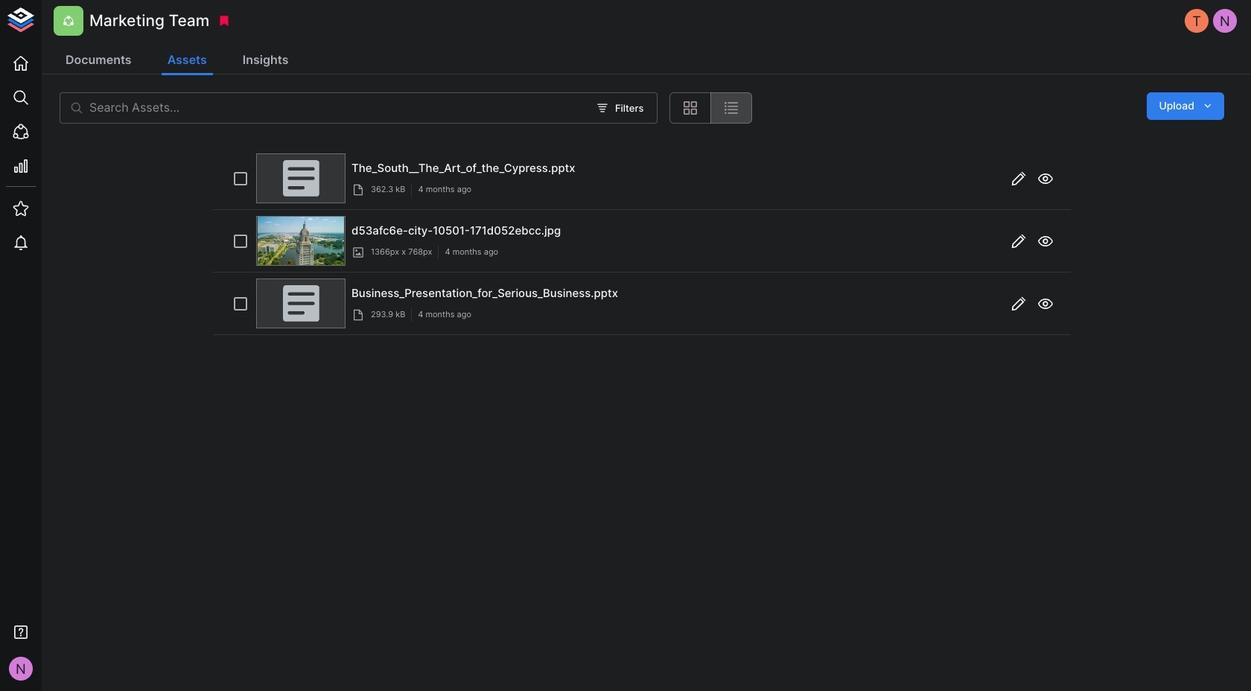 Task type: vqa. For each thing, say whether or not it's contained in the screenshot.
Search Assets... text field
yes



Task type: locate. For each thing, give the bounding box(es) containing it.
group
[[670, 92, 753, 124]]

Search Assets... text field
[[89, 92, 588, 124]]



Task type: describe. For each thing, give the bounding box(es) containing it.
remove bookmark image
[[218, 14, 231, 28]]

d53afc6e city 10501 171d052ebcc.jpg image
[[258, 217, 344, 265]]



